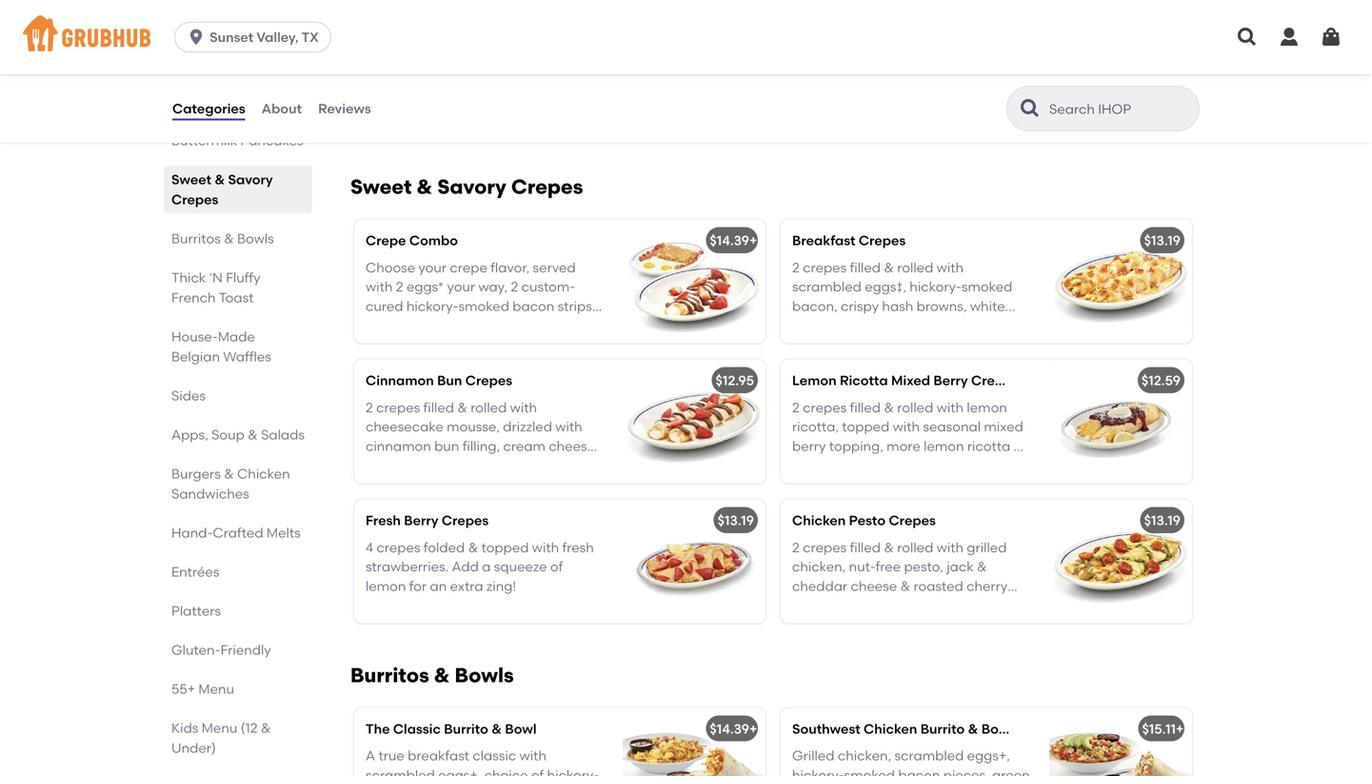 Task type: locate. For each thing, give the bounding box(es) containing it.
filled for 2 crepes filled & rolled with lemon ricotta, topped with seasonal mixed berry topping, more lemon ricotta & powdered sugar. add a squeeze of lemon for an extra zing!
[[850, 399, 881, 416]]

rolled down the mixed
[[898, 399, 934, 416]]

& inside we think chocolate is perfect any time of day. four fluffy buttermilk pancakes filled with chocolate chips, topped with a drizzle of chocolate syrup & more chocolate chips.
[[831, 128, 841, 144]]

four inside we think chocolate is perfect any time of day. four fluffy chocolate pancakes filled with chocolate chips, topped with a drizzle of chocolate syrup & more chocolate chips.
[[444, 70, 473, 86]]

syrup inside we think chocolate is perfect any time of day. four fluffy chocolate pancakes filled with chocolate chips, topped with a drizzle of chocolate syrup & more chocolate chips.
[[366, 128, 401, 144]]

jack inside 2 crepes filled & rolled with scrambled eggs‡, hickory-smoked bacon, crispy hash browns, white cheese sauce & jack & cheddar cheeses.
[[898, 317, 925, 334]]

0 vertical spatial burritos & bowls
[[171, 231, 274, 247]]

time for we think chocolate is perfect any time of day. four fluffy buttermilk pancakes filled with chocolate chips, topped with a drizzle of chocolate syrup & more chocolate chips.
[[793, 70, 822, 86]]

crepes for fresh
[[377, 540, 421, 556]]

extra up pesto
[[877, 477, 910, 493]]

1 vertical spatial add
[[452, 559, 479, 575]]

pancakes
[[366, 89, 429, 106], [793, 89, 856, 106]]

crepes right bun at the left of page
[[466, 372, 513, 389]]

menu for 55+
[[199, 681, 234, 697]]

hash down eggs‡,
[[883, 298, 914, 314]]

ricotta
[[968, 438, 1011, 454]]

lemon inside 4 crepes folded & topped with fresh strawberries. add a squeeze of lemon for an extra zing!
[[366, 578, 406, 594]]

powdered
[[535, 457, 601, 474], [793, 457, 859, 474]]

1 horizontal spatial hash
[[883, 298, 914, 314]]

lemon ricotta mixed berry crepes image
[[1050, 360, 1193, 483]]

burrito for chicken
[[921, 721, 965, 737]]

pancakes inside we think chocolate is perfect any time of day. four fluffy buttermilk pancakes filled with chocolate chips, topped with a drizzle of chocolate syrup & more chocolate chips.
[[793, 89, 856, 106]]

2 up ricotta,
[[793, 399, 800, 416]]

day. for we think chocolate is perfect any time of day. four fluffy buttermilk pancakes filled with chocolate chips, topped with a drizzle of chocolate syrup & more chocolate chips.
[[841, 70, 868, 86]]

or
[[366, 317, 379, 334]]

topped inside '2 crepes filled & rolled with lemon ricotta, topped with seasonal mixed berry topping, more lemon ricotta & powdered sugar. add a squeeze of lemon for an extra zing!'
[[843, 419, 890, 435]]

sweet & savory crepes up combo
[[351, 175, 583, 199]]

tx
[[302, 29, 319, 45]]

sweet & savory crepes
[[171, 171, 273, 208], [351, 175, 583, 199]]

more inside we think chocolate is perfect any time of day. four fluffy buttermilk pancakes filled with chocolate chips, topped with a drizzle of chocolate syrup & more chocolate chips.
[[844, 128, 878, 144]]

time inside we think chocolate is perfect any time of day. four fluffy chocolate pancakes filled with chocolate chips, topped with a drizzle of chocolate syrup & more chocolate chips.
[[366, 70, 395, 86]]

1 horizontal spatial pancakes
[[793, 89, 856, 106]]

lemon down strawberries.
[[366, 578, 406, 594]]

1 vertical spatial berry
[[404, 513, 439, 529]]

day. for we think chocolate is perfect any time of day. four fluffy chocolate pancakes filled with chocolate chips, topped with a drizzle of chocolate syrup & more chocolate chips.
[[414, 70, 441, 86]]

0 horizontal spatial is
[[494, 51, 503, 67]]

for down topping, at the bottom of the page
[[836, 477, 854, 493]]

syrup
[[366, 128, 401, 144], [793, 128, 828, 144]]

chips, inside we think chocolate is perfect any time of day. four fluffy chocolate pancakes filled with chocolate chips, topped with a drizzle of chocolate syrup & more chocolate chips.
[[566, 89, 604, 106]]

2 up scrambled
[[793, 259, 800, 276]]

house-
[[171, 329, 218, 345]]

crepes up strawberries.
[[377, 540, 421, 556]]

savory down pancakes
[[228, 171, 273, 188]]

1 horizontal spatial time
[[793, 70, 822, 86]]

with inside choose your crepe flavor, served with 2 eggs* your way, 2 custom- cured hickory-smoked bacon strips or 2 pork sausage links & golden hash browns.
[[366, 279, 393, 295]]

1 horizontal spatial sweet & savory crepes
[[351, 175, 583, 199]]

kids menu (12 & under)
[[171, 720, 271, 757]]

hickory- inside choose your crepe flavor, served with 2 eggs* your way, 2 custom- cured hickory-smoked bacon strips or 2 pork sausage links & golden hash browns.
[[407, 298, 459, 314]]

burritos up thick
[[171, 231, 221, 247]]

sugar. down topping, at the bottom of the page
[[862, 457, 901, 474]]

bowls up fluffy
[[237, 231, 274, 247]]

1 horizontal spatial cheese
[[793, 317, 839, 334]]

perfect for chocolate
[[506, 51, 553, 67]]

chips,
[[566, 89, 604, 106], [993, 89, 1030, 106]]

topped
[[366, 109, 413, 125], [793, 109, 840, 125], [843, 419, 890, 435], [482, 540, 529, 556]]

1 horizontal spatial extra
[[877, 477, 910, 493]]

2 fluffy from the left
[[903, 70, 935, 86]]

1 horizontal spatial more
[[844, 128, 878, 144]]

0 horizontal spatial fluffy
[[476, 70, 508, 86]]

apps, soup & salads
[[171, 427, 305, 443]]

1 horizontal spatial smoked
[[962, 279, 1013, 295]]

0 horizontal spatial svg image
[[187, 28, 206, 47]]

fresh berry crepes image
[[623, 500, 766, 624]]

cheeses.
[[793, 337, 849, 353]]

1 horizontal spatial add
[[904, 457, 931, 474]]

burgers
[[171, 466, 221, 482]]

2 chips. from the left
[[950, 128, 988, 144]]

extra
[[877, 477, 910, 493], [450, 578, 484, 594]]

$14.39 + left southwest
[[710, 721, 758, 737]]

1 horizontal spatial any
[[983, 51, 1007, 67]]

jack up roasted
[[947, 559, 974, 575]]

your
[[419, 259, 447, 276], [447, 279, 476, 295]]

savory
[[228, 171, 273, 188], [438, 175, 507, 199]]

2 syrup from the left
[[793, 128, 828, 144]]

filled for 2 crepes filled & rolled with cheesecake mousse, drizzled with cinnamon bun filling, cream cheese icing, fresh strawberries & powdered sugar.
[[424, 399, 454, 416]]

0 vertical spatial an
[[857, 477, 874, 493]]

crepes inside 4 crepes folded & topped with fresh strawberries. add a squeeze of lemon for an extra zing!
[[377, 540, 421, 556]]

is for chocolate
[[494, 51, 503, 67]]

0 horizontal spatial perfect
[[506, 51, 553, 67]]

0 horizontal spatial cheese
[[549, 438, 596, 454]]

cheese right cream
[[549, 438, 596, 454]]

zing! inside '2 crepes filled & rolled with lemon ricotta, topped with seasonal mixed berry topping, more lemon ricotta & powdered sugar. add a squeeze of lemon for an extra zing!'
[[914, 477, 943, 493]]

crepes up the chicken,
[[803, 540, 847, 556]]

1 vertical spatial squeeze
[[494, 559, 547, 575]]

your up eggs*
[[419, 259, 447, 276]]

crepe
[[450, 259, 488, 276]]

0 horizontal spatial squeeze
[[494, 559, 547, 575]]

fluffy inside we think chocolate is perfect any time of day. four fluffy buttermilk pancakes filled with chocolate chips, topped with a drizzle of chocolate syrup & more chocolate chips.
[[903, 70, 935, 86]]

drizzle inside we think chocolate is perfect any time of day. four fluffy buttermilk pancakes filled with chocolate chips, topped with a drizzle of chocolate syrup & more chocolate chips.
[[886, 109, 926, 125]]

more
[[417, 128, 451, 144], [844, 128, 878, 144], [887, 438, 921, 454]]

day. inside we think chocolate is perfect any time of day. four fluffy buttermilk pancakes filled with chocolate chips, topped with a drizzle of chocolate syrup & more chocolate chips.
[[841, 70, 868, 86]]

cheese inside 2 crepes filled & rolled with grilled chicken, nut-free pesto, jack & cheddar cheese & roasted cherry tomatoes.
[[851, 578, 898, 594]]

1 vertical spatial an
[[430, 578, 447, 594]]

0 vertical spatial cheddar
[[941, 317, 997, 334]]

rolled inside 2 crepes filled & rolled with grilled chicken, nut-free pesto, jack & cheddar cheese & roasted cherry tomatoes.
[[898, 540, 934, 556]]

about button
[[261, 74, 303, 143]]

1 syrup from the left
[[366, 128, 401, 144]]

any inside we think chocolate is perfect any time of day. four fluffy chocolate pancakes filled with chocolate chips, topped with a drizzle of chocolate syrup & more chocolate chips.
[[557, 51, 580, 67]]

fresh
[[366, 513, 401, 529]]

0 vertical spatial $14.39 +
[[710, 232, 758, 249]]

lemon down seasonal
[[924, 438, 965, 454]]

rolled up eggs‡,
[[898, 259, 934, 276]]

1 vertical spatial jack
[[947, 559, 974, 575]]

add
[[904, 457, 931, 474], [452, 559, 479, 575]]

rolled up mousse,
[[471, 399, 507, 416]]

a
[[447, 109, 456, 125], [874, 109, 883, 125], [935, 457, 943, 474], [482, 559, 491, 575]]

2 is from the left
[[920, 51, 930, 67]]

2 drizzle from the left
[[886, 109, 926, 125]]

melts
[[267, 525, 301, 541]]

0 vertical spatial add
[[904, 457, 931, 474]]

rolled for hickory-
[[898, 259, 934, 276]]

cheddar inside 2 crepes filled & rolled with grilled chicken, nut-free pesto, jack & cheddar cheese & roasted cherry tomatoes.
[[793, 578, 848, 594]]

fresh inside 4 crepes folded & topped with fresh strawberries. add a squeeze of lemon for an extra zing!
[[563, 540, 594, 556]]

think inside we think chocolate is perfect any time of day. four fluffy chocolate pancakes filled with chocolate chips, topped with a drizzle of chocolate syrup & more chocolate chips.
[[390, 51, 422, 67]]

a inside 4 crepes folded & topped with fresh strawberries. add a squeeze of lemon for an extra zing!
[[482, 559, 491, 575]]

jack down browns,
[[898, 317, 925, 334]]

0 vertical spatial for
[[836, 477, 854, 493]]

rolled inside '2 crepes filled & rolled with lemon ricotta, topped with seasonal mixed berry topping, more lemon ricotta & powdered sugar. add a squeeze of lemon for an extra zing!'
[[898, 399, 934, 416]]

0 horizontal spatial burritos
[[171, 231, 221, 247]]

crepes up ricotta,
[[803, 399, 847, 416]]

1 vertical spatial extra
[[450, 578, 484, 594]]

cinnamon bun crepes image
[[623, 360, 766, 483]]

about
[[262, 100, 302, 117]]

2 up the chicken,
[[793, 540, 800, 556]]

2 pancakes from the left
[[793, 89, 856, 106]]

cheddar
[[941, 317, 997, 334], [793, 578, 848, 594]]

four inside we think chocolate is perfect any time of day. four fluffy buttermilk pancakes filled with chocolate chips, topped with a drizzle of chocolate syrup & more chocolate chips.
[[871, 70, 900, 86]]

perfect inside we think chocolate is perfect any time of day. four fluffy chocolate pancakes filled with chocolate chips, topped with a drizzle of chocolate syrup & more chocolate chips.
[[506, 51, 553, 67]]

1 vertical spatial $14.39
[[710, 721, 750, 737]]

crepes inside 2 crepes filled & rolled with scrambled eggs‡, hickory-smoked bacon, crispy hash browns, white cheese sauce & jack & cheddar cheeses.
[[803, 259, 847, 276]]

0 horizontal spatial an
[[430, 578, 447, 594]]

sauce
[[842, 317, 881, 334]]

0 vertical spatial $14.39
[[710, 232, 750, 249]]

1 burrito from the left
[[444, 721, 489, 737]]

with
[[467, 89, 494, 106], [893, 89, 921, 106], [417, 109, 444, 125], [844, 109, 871, 125], [937, 259, 964, 276], [366, 279, 393, 295], [510, 399, 537, 416], [937, 399, 964, 416], [556, 419, 583, 435], [893, 419, 920, 435], [532, 540, 559, 556], [937, 540, 964, 556]]

1 vertical spatial smoked
[[459, 298, 510, 314]]

crepes up scrambled
[[803, 259, 847, 276]]

search icon image
[[1019, 97, 1042, 120]]

mixed
[[985, 419, 1024, 435]]

cheddar down the chicken,
[[793, 578, 848, 594]]

burritos & bowls
[[171, 231, 274, 247], [351, 664, 514, 688]]

cheese down nut-
[[851, 578, 898, 594]]

is inside we think chocolate is perfect any time of day. four fluffy buttermilk pancakes filled with chocolate chips, topped with a drizzle of chocolate syrup & more chocolate chips.
[[920, 51, 930, 67]]

0 horizontal spatial bowls
[[237, 231, 274, 247]]

more inside we think chocolate is perfect any time of day. four fluffy chocolate pancakes filled with chocolate chips, topped with a drizzle of chocolate syrup & more chocolate chips.
[[417, 128, 451, 144]]

an down strawberries.
[[430, 578, 447, 594]]

four for buttermilk
[[871, 70, 900, 86]]

cherry
[[967, 578, 1008, 594]]

1 vertical spatial sugar.
[[366, 477, 405, 493]]

chicken inside burgers & chicken sandwiches
[[237, 466, 290, 482]]

55+ menu
[[171, 681, 234, 697]]

$15.11
[[1143, 721, 1177, 737]]

0 horizontal spatial more
[[417, 128, 451, 144]]

zing!
[[914, 477, 943, 493], [487, 578, 516, 594]]

filled for 2 crepes filled & rolled with scrambled eggs‡, hickory-smoked bacon, crispy hash browns, white cheese sauce & jack & cheddar cheeses.
[[850, 259, 881, 276]]

svg image inside sunset valley, tx button
[[187, 28, 206, 47]]

2 chips, from the left
[[993, 89, 1030, 106]]

sugar. down icing,
[[366, 477, 405, 493]]

golden
[[528, 317, 573, 334]]

fresh
[[404, 457, 435, 474], [563, 540, 594, 556]]

0 horizontal spatial cheddar
[[793, 578, 848, 594]]

eggs‡,
[[865, 279, 907, 295]]

filled inside we think chocolate is perfect any time of day. four fluffy chocolate pancakes filled with chocolate chips, topped with a drizzle of chocolate syrup & more chocolate chips.
[[433, 89, 463, 106]]

think inside we think chocolate is perfect any time of day. four fluffy buttermilk pancakes filled with chocolate chips, topped with a drizzle of chocolate syrup & more chocolate chips.
[[817, 51, 848, 67]]

0 vertical spatial squeeze
[[947, 457, 1000, 474]]

2 $14.39 + from the top
[[710, 721, 758, 737]]

1 we from the left
[[366, 51, 387, 67]]

rolled for drizzled
[[471, 399, 507, 416]]

0 vertical spatial bowls
[[237, 231, 274, 247]]

2 $14.39 from the top
[[710, 721, 750, 737]]

scrambled
[[793, 279, 862, 295]]

+ for burritos & bowls
[[750, 721, 758, 737]]

burritos & bowls up classic
[[351, 664, 514, 688]]

topped inside we think chocolate is perfect any time of day. four fluffy chocolate pancakes filled with chocolate chips, topped with a drizzle of chocolate syrup & more chocolate chips.
[[366, 109, 413, 125]]

time for we think chocolate is perfect any time of day. four fluffy chocolate pancakes filled with chocolate chips, topped with a drizzle of chocolate syrup & more chocolate chips.
[[366, 70, 395, 86]]

pork
[[393, 317, 422, 334]]

1 vertical spatial hickory-
[[407, 298, 459, 314]]

crepes for lemon
[[803, 399, 847, 416]]

main navigation navigation
[[0, 0, 1372, 74]]

1 horizontal spatial jack
[[947, 559, 974, 575]]

2 down choose
[[396, 279, 404, 295]]

more for we think chocolate is perfect any time of day. four fluffy chocolate pancakes filled with chocolate chips, topped with a drizzle of chocolate syrup & more chocolate chips.
[[417, 128, 451, 144]]

with inside 4 crepes folded & topped with fresh strawberries. add a squeeze of lemon for an extra zing!
[[532, 540, 559, 556]]

1 perfect from the left
[[506, 51, 553, 67]]

burrito for classic
[[444, 721, 489, 737]]

crepes
[[803, 259, 847, 276], [377, 399, 420, 416], [803, 399, 847, 416], [377, 540, 421, 556], [803, 540, 847, 556]]

pancakes inside we think chocolate is perfect any time of day. four fluffy chocolate pancakes filled with chocolate chips, topped with a drizzle of chocolate syrup & more chocolate chips.
[[366, 89, 429, 106]]

chicken up the chicken,
[[793, 513, 846, 529]]

0 horizontal spatial day.
[[414, 70, 441, 86]]

$14.39 +
[[710, 232, 758, 249], [710, 721, 758, 737]]

an inside '2 crepes filled & rolled with lemon ricotta, topped with seasonal mixed berry topping, more lemon ricotta & powdered sugar. add a squeeze of lemon for an extra zing!'
[[857, 477, 874, 493]]

$13.19 for 4 crepes folded & topped with fresh strawberries. add a squeeze of lemon for an extra zing!
[[718, 513, 755, 529]]

2 perfect from the left
[[933, 51, 980, 67]]

0 horizontal spatial extra
[[450, 578, 484, 594]]

1 four from the left
[[444, 70, 473, 86]]

1 any from the left
[[557, 51, 580, 67]]

'n
[[209, 270, 223, 286]]

cheddar down white
[[941, 317, 997, 334]]

2 time from the left
[[793, 70, 822, 86]]

savory up combo
[[438, 175, 507, 199]]

crepes inside '2 crepes filled & rolled with lemon ricotta, topped with seasonal mixed berry topping, more lemon ricotta & powdered sugar. add a squeeze of lemon for an extra zing!'
[[803, 399, 847, 416]]

1 chips, from the left
[[566, 89, 604, 106]]

perfect inside we think chocolate is perfect any time of day. four fluffy buttermilk pancakes filled with chocolate chips, topped with a drizzle of chocolate syrup & more chocolate chips.
[[933, 51, 980, 67]]

bowls up 'the classic burrito & bowl'
[[455, 664, 514, 688]]

sweet
[[171, 171, 212, 188], [351, 175, 412, 199]]

hickory- up browns,
[[910, 279, 962, 295]]

1 horizontal spatial sugar.
[[862, 457, 901, 474]]

extra down folded
[[450, 578, 484, 594]]

icing,
[[366, 457, 401, 474]]

hickory- down eggs*
[[407, 298, 459, 314]]

2 we from the left
[[793, 51, 814, 67]]

0 horizontal spatial hash
[[366, 337, 397, 353]]

we inside we think chocolate is perfect any time of day. four fluffy chocolate pancakes filled with chocolate chips, topped with a drizzle of chocolate syrup & more chocolate chips.
[[366, 51, 387, 67]]

any for chocolate
[[557, 51, 580, 67]]

white
[[971, 298, 1006, 314]]

chips, inside we think chocolate is perfect any time of day. four fluffy buttermilk pancakes filled with chocolate chips, topped with a drizzle of chocolate syrup & more chocolate chips.
[[993, 89, 1030, 106]]

0 horizontal spatial four
[[444, 70, 473, 86]]

hash down or
[[366, 337, 397, 353]]

2 vertical spatial cheese
[[851, 578, 898, 594]]

filled inside the 2 crepes filled & rolled with cheesecake mousse, drizzled with cinnamon bun filling, cream cheese icing, fresh strawberries & powdered sugar.
[[424, 399, 454, 416]]

1 chips. from the left
[[523, 128, 561, 144]]

crepes for cinnamon
[[377, 399, 420, 416]]

0 horizontal spatial for
[[409, 578, 427, 594]]

4 crepes folded & topped with fresh strawberries. add a squeeze of lemon for an extra zing!
[[366, 540, 594, 594]]

a inside '2 crepes filled & rolled with lemon ricotta, topped with seasonal mixed berry topping, more lemon ricotta & powdered sugar. add a squeeze of lemon for an extra zing!'
[[935, 457, 943, 474]]

2 horizontal spatial svg image
[[1279, 26, 1301, 49]]

1 vertical spatial fresh
[[563, 540, 594, 556]]

0 vertical spatial hickory-
[[910, 279, 962, 295]]

2 inside 2 crepes filled & rolled with scrambled eggs‡, hickory-smoked bacon, crispy hash browns, white cheese sauce & jack & cheddar cheeses.
[[793, 259, 800, 276]]

2 day. from the left
[[841, 70, 868, 86]]

any
[[557, 51, 580, 67], [983, 51, 1007, 67]]

berry up folded
[[404, 513, 439, 529]]

2 down flavor,
[[511, 279, 519, 295]]

crepes up folded
[[442, 513, 489, 529]]

menu inside kids menu (12 & under)
[[202, 720, 238, 736]]

0 horizontal spatial bowl
[[505, 721, 537, 737]]

filled inside '2 crepes filled & rolled with lemon ricotta, topped with seasonal mixed berry topping, more lemon ricotta & powdered sugar. add a squeeze of lemon for an extra zing!'
[[850, 399, 881, 416]]

an up the chicken pesto crepes on the right of page
[[857, 477, 874, 493]]

southwest chicken burrito & bowl
[[793, 721, 1014, 737]]

combo
[[410, 232, 458, 249]]

0 horizontal spatial any
[[557, 51, 580, 67]]

2 inside '2 crepes filled & rolled with lemon ricotta, topped with seasonal mixed berry topping, more lemon ricotta & powdered sugar. add a squeeze of lemon for an extra zing!'
[[793, 399, 800, 416]]

crepes inside the 2 crepes filled & rolled with cheesecake mousse, drizzled with cinnamon bun filling, cream cheese icing, fresh strawberries & powdered sugar.
[[377, 399, 420, 416]]

1 pancakes from the left
[[366, 89, 429, 106]]

0 horizontal spatial time
[[366, 70, 395, 86]]

1 powdered from the left
[[535, 457, 601, 474]]

1 $14.39 + from the top
[[710, 232, 758, 249]]

smoked down way,
[[459, 298, 510, 314]]

2 horizontal spatial cheese
[[851, 578, 898, 594]]

zing! inside 4 crepes folded & topped with fresh strawberries. add a squeeze of lemon for an extra zing!
[[487, 578, 516, 594]]

day.
[[414, 70, 441, 86], [841, 70, 868, 86]]

0 vertical spatial extra
[[877, 477, 910, 493]]

rolled for topped
[[898, 399, 934, 416]]

crepes up served
[[511, 175, 583, 199]]

1 fluffy from the left
[[476, 70, 508, 86]]

four
[[444, 70, 473, 86], [871, 70, 900, 86]]

1 vertical spatial burritos & bowls
[[351, 664, 514, 688]]

sausage
[[425, 317, 480, 334]]

svg image
[[1321, 26, 1343, 49]]

2 four from the left
[[871, 70, 900, 86]]

1 vertical spatial burritos
[[351, 664, 430, 688]]

2 burrito from the left
[[921, 721, 965, 737]]

0 horizontal spatial jack
[[898, 317, 925, 334]]

1 think from the left
[[390, 51, 422, 67]]

crepes for chicken
[[803, 540, 847, 556]]

syrup inside we think chocolate is perfect any time of day. four fluffy buttermilk pancakes filled with chocolate chips, topped with a drizzle of chocolate syrup & more chocolate chips.
[[793, 128, 828, 144]]

0 horizontal spatial think
[[390, 51, 422, 67]]

0 vertical spatial cheese
[[793, 317, 839, 334]]

your down 'crepe'
[[447, 279, 476, 295]]

breakfast crepes image
[[1050, 220, 1193, 343]]

2 think from the left
[[817, 51, 848, 67]]

1 horizontal spatial cheddar
[[941, 317, 997, 334]]

pancakes for we think chocolate is perfect any time of day. four fluffy chocolate pancakes filled with chocolate chips, topped with a drizzle of chocolate syrup & more chocolate chips.
[[366, 89, 429, 106]]

berry right the mixed
[[934, 372, 969, 389]]

chicken right southwest
[[864, 721, 918, 737]]

lemon down berry
[[793, 477, 833, 493]]

powdered down cream
[[535, 457, 601, 474]]

0 horizontal spatial chips,
[[566, 89, 604, 106]]

for down strawberries.
[[409, 578, 427, 594]]

time inside we think chocolate is perfect any time of day. four fluffy buttermilk pancakes filled with chocolate chips, topped with a drizzle of chocolate syrup & more chocolate chips.
[[793, 70, 822, 86]]

0 vertical spatial hash
[[883, 298, 914, 314]]

2 bowl from the left
[[982, 721, 1014, 737]]

sweet & savory crepes down buttermilk
[[171, 171, 273, 208]]

0 horizontal spatial syrup
[[366, 128, 401, 144]]

sweet up crepe
[[351, 175, 412, 199]]

add down seasonal
[[904, 457, 931, 474]]

fresh berry crepes
[[366, 513, 489, 529]]

world-famous buttermilk pancakes
[[171, 112, 304, 149]]

crepes
[[511, 175, 583, 199], [171, 192, 219, 208], [859, 232, 906, 249], [466, 372, 513, 389], [972, 372, 1019, 389], [442, 513, 489, 529], [889, 513, 936, 529]]

0 horizontal spatial add
[[452, 559, 479, 575]]

1 horizontal spatial burrito
[[921, 721, 965, 737]]

2 powdered from the left
[[793, 457, 859, 474]]

1 horizontal spatial syrup
[[793, 128, 828, 144]]

ricotta,
[[793, 419, 839, 435]]

1 horizontal spatial day.
[[841, 70, 868, 86]]

2 horizontal spatial chicken
[[864, 721, 918, 737]]

$15.11 +
[[1143, 721, 1185, 737]]

rolled
[[898, 259, 934, 276], [471, 399, 507, 416], [898, 399, 934, 416], [898, 540, 934, 556]]

2 inside 2 crepes filled & rolled with grilled chicken, nut-free pesto, jack & cheddar cheese & roasted cherry tomatoes.
[[793, 540, 800, 556]]

filled inside 2 crepes filled & rolled with scrambled eggs‡, hickory-smoked bacon, crispy hash browns, white cheese sauce & jack & cheddar cheeses.
[[850, 259, 881, 276]]

$14.39 + left breakfast on the top of page
[[710, 232, 758, 249]]

1 horizontal spatial think
[[817, 51, 848, 67]]

chips. inside we think chocolate is perfect any time of day. four fluffy chocolate pancakes filled with chocolate chips, topped with a drizzle of chocolate syrup & more chocolate chips.
[[523, 128, 561, 144]]

0 horizontal spatial zing!
[[487, 578, 516, 594]]

crepes up eggs‡,
[[859, 232, 906, 249]]

soup
[[212, 427, 245, 443]]

cheese inside the 2 crepes filled & rolled with cheesecake mousse, drizzled with cinnamon bun filling, cream cheese icing, fresh strawberries & powdered sugar.
[[549, 438, 596, 454]]

think
[[390, 51, 422, 67], [817, 51, 848, 67]]

southwest
[[793, 721, 861, 737]]

smoked
[[962, 279, 1013, 295], [459, 298, 510, 314]]

links
[[483, 317, 511, 334]]

1 $14.39 from the top
[[710, 232, 750, 249]]

extra inside '2 crepes filled & rolled with lemon ricotta, topped with seasonal mixed berry topping, more lemon ricotta & powdered sugar. add a squeeze of lemon for an extra zing!'
[[877, 477, 910, 493]]

rolled up pesto,
[[898, 540, 934, 556]]

with inside 2 crepes filled & rolled with scrambled eggs‡, hickory-smoked bacon, crispy hash browns, white cheese sauce & jack & cheddar cheeses.
[[937, 259, 964, 276]]

burritos & bowls up the ''n'
[[171, 231, 274, 247]]

drizzle inside we think chocolate is perfect any time of day. four fluffy chocolate pancakes filled with chocolate chips, topped with a drizzle of chocolate syrup & more chocolate chips.
[[459, 109, 499, 125]]

choose your crepe flavor, served with 2 eggs* your way, 2 custom- cured hickory-smoked bacon strips or 2 pork sausage links & golden hash browns.
[[366, 259, 593, 353]]

0 vertical spatial jack
[[898, 317, 925, 334]]

0 vertical spatial fresh
[[404, 457, 435, 474]]

powdered inside the 2 crepes filled & rolled with cheesecake mousse, drizzled with cinnamon bun filling, cream cheese icing, fresh strawberries & powdered sugar.
[[535, 457, 601, 474]]

flavor,
[[491, 259, 530, 276]]

0 horizontal spatial hickory-
[[407, 298, 459, 314]]

cinnamon bun crepes
[[366, 372, 513, 389]]

cheese for 2 crepes filled & rolled with grilled chicken, nut-free pesto, jack & cheddar cheese & roasted cherry tomatoes.
[[851, 578, 898, 594]]

1 vertical spatial cheese
[[549, 438, 596, 454]]

& inside 4 crepes folded & topped with fresh strawberries. add a squeeze of lemon for an extra zing!
[[468, 540, 478, 556]]

1 bowl from the left
[[505, 721, 537, 737]]

cheese
[[793, 317, 839, 334], [549, 438, 596, 454], [851, 578, 898, 594]]

0 vertical spatial menu
[[199, 681, 234, 697]]

is inside we think chocolate is perfect any time of day. four fluffy chocolate pancakes filled with chocolate chips, topped with a drizzle of chocolate syrup & more chocolate chips.
[[494, 51, 503, 67]]

bowls
[[237, 231, 274, 247], [455, 664, 514, 688]]

1 time from the left
[[366, 70, 395, 86]]

0 horizontal spatial chicken
[[237, 466, 290, 482]]

chips. inside we think chocolate is perfect any time of day. four fluffy buttermilk pancakes filled with chocolate chips, topped with a drizzle of chocolate syrup & more chocolate chips.
[[950, 128, 988, 144]]

chicken down salads
[[237, 466, 290, 482]]

1 vertical spatial hash
[[366, 337, 397, 353]]

1 horizontal spatial bowl
[[982, 721, 1014, 737]]

2 up cheesecake at the left
[[366, 399, 373, 416]]

crepes up cheesecake at the left
[[377, 399, 420, 416]]

1 horizontal spatial fluffy
[[903, 70, 935, 86]]

2 any from the left
[[983, 51, 1007, 67]]

1 horizontal spatial powdered
[[793, 457, 859, 474]]

1 drizzle from the left
[[459, 109, 499, 125]]

smoked up white
[[962, 279, 1013, 295]]

fluffy inside we think chocolate is perfect any time of day. four fluffy chocolate pancakes filled with chocolate chips, topped with a drizzle of chocolate syrup & more chocolate chips.
[[476, 70, 508, 86]]

berry
[[793, 438, 826, 454]]

crepes up mixed
[[972, 372, 1019, 389]]

rolled inside the 2 crepes filled & rolled with cheesecake mousse, drizzled with cinnamon bun filling, cream cheese icing, fresh strawberries & powdered sugar.
[[471, 399, 507, 416]]

svg image
[[1237, 26, 1260, 49], [1279, 26, 1301, 49], [187, 28, 206, 47]]

1 day. from the left
[[414, 70, 441, 86]]

perfect for buttermilk
[[933, 51, 980, 67]]

fluffy for buttermilk
[[903, 70, 935, 86]]

crepes down buttermilk
[[171, 192, 219, 208]]

1 horizontal spatial we
[[793, 51, 814, 67]]

1 horizontal spatial hickory-
[[910, 279, 962, 295]]

filled inside 2 crepes filled & rolled with grilled chicken, nut-free pesto, jack & cheddar cheese & roasted cherry tomatoes.
[[850, 540, 881, 556]]

any inside we think chocolate is perfect any time of day. four fluffy buttermilk pancakes filled with chocolate chips, topped with a drizzle of chocolate syrup & more chocolate chips.
[[983, 51, 1007, 67]]

1 horizontal spatial for
[[836, 477, 854, 493]]

0 horizontal spatial drizzle
[[459, 109, 499, 125]]

more inside '2 crepes filled & rolled with lemon ricotta, topped with seasonal mixed berry topping, more lemon ricotta & powdered sugar. add a squeeze of lemon for an extra zing!'
[[887, 438, 921, 454]]

menu right 55+
[[199, 681, 234, 697]]

menu left (12
[[202, 720, 238, 736]]

2 inside the 2 crepes filled & rolled with cheesecake mousse, drizzled with cinnamon bun filling, cream cheese icing, fresh strawberries & powdered sugar.
[[366, 399, 373, 416]]

0 horizontal spatial pancakes
[[366, 89, 429, 106]]

0 vertical spatial berry
[[934, 372, 969, 389]]

0 vertical spatial zing!
[[914, 477, 943, 493]]

1 is from the left
[[494, 51, 503, 67]]

we inside we think chocolate is perfect any time of day. four fluffy buttermilk pancakes filled with chocolate chips, topped with a drizzle of chocolate syrup & more chocolate chips.
[[793, 51, 814, 67]]

squeeze
[[947, 457, 1000, 474], [494, 559, 547, 575]]

crepe
[[366, 232, 406, 249]]

french
[[171, 290, 216, 306]]

time
[[366, 70, 395, 86], [793, 70, 822, 86]]

pancakes for we think chocolate is perfect any time of day. four fluffy buttermilk pancakes filled with chocolate chips, topped with a drizzle of chocolate syrup & more chocolate chips.
[[793, 89, 856, 106]]

sweet down buttermilk
[[171, 171, 212, 188]]

cheese down bacon,
[[793, 317, 839, 334]]

1 horizontal spatial is
[[920, 51, 930, 67]]

1 horizontal spatial fresh
[[563, 540, 594, 556]]

powdered down berry
[[793, 457, 859, 474]]

1 horizontal spatial chips.
[[950, 128, 988, 144]]

2 crepes filled & rolled with lemon ricotta, topped with seasonal mixed berry topping, more lemon ricotta & powdered sugar. add a squeeze of lemon for an extra zing!
[[793, 399, 1024, 493]]

add down folded
[[452, 559, 479, 575]]

think for we think chocolate is perfect any time of day. four fluffy buttermilk pancakes filled with chocolate chips, topped with a drizzle of chocolate syrup & more chocolate chips.
[[817, 51, 848, 67]]

burritos up the
[[351, 664, 430, 688]]

1 vertical spatial for
[[409, 578, 427, 594]]



Task type: vqa. For each thing, say whether or not it's contained in the screenshot.
and to the left
no



Task type: describe. For each thing, give the bounding box(es) containing it.
filled for 2 crepes filled & rolled with grilled chicken, nut-free pesto, jack & cheddar cheese & roasted cherry tomatoes.
[[850, 540, 881, 556]]

filled inside we think chocolate is perfect any time of day. four fluffy buttermilk pancakes filled with chocolate chips, topped with a drizzle of chocolate syrup & more chocolate chips.
[[859, 89, 890, 106]]

1 horizontal spatial sweet
[[351, 175, 412, 199]]

crepe combo
[[366, 232, 458, 249]]

crepes right pesto
[[889, 513, 936, 529]]

categories button
[[171, 74, 246, 143]]

under)
[[171, 740, 216, 757]]

hickory- inside 2 crepes filled & rolled with scrambled eggs‡, hickory-smoked bacon, crispy hash browns, white cheese sauce & jack & cheddar cheeses.
[[910, 279, 962, 295]]

mousse,
[[447, 419, 500, 435]]

more for we think chocolate is perfect any time of day. four fluffy buttermilk pancakes filled with chocolate chips, topped with a drizzle of chocolate syrup & more chocolate chips.
[[844, 128, 878, 144]]

hash inside choose your crepe flavor, served with 2 eggs* your way, 2 custom- cured hickory-smoked bacon strips or 2 pork sausage links & golden hash browns.
[[366, 337, 397, 353]]

sugar. inside '2 crepes filled & rolled with lemon ricotta, topped with seasonal mixed berry topping, more lemon ricotta & powdered sugar. add a squeeze of lemon for an extra zing!'
[[862, 457, 901, 474]]

for inside '2 crepes filled & rolled with lemon ricotta, topped with seasonal mixed berry topping, more lemon ricotta & powdered sugar. add a squeeze of lemon for an extra zing!'
[[836, 477, 854, 493]]

of inside '2 crepes filled & rolled with lemon ricotta, topped with seasonal mixed berry topping, more lemon ricotta & powdered sugar. add a squeeze of lemon for an extra zing!'
[[1003, 457, 1016, 474]]

custom-
[[522, 279, 576, 295]]

1 horizontal spatial berry
[[934, 372, 969, 389]]

+ for sweet & savory crepes
[[750, 232, 758, 249]]

smoked inside 2 crepes filled & rolled with scrambled eggs‡, hickory-smoked bacon, crispy hash browns, white cheese sauce & jack & cheddar cheeses.
[[962, 279, 1013, 295]]

cheese for 2 crepes filled & rolled with cheesecake mousse, drizzled with cinnamon bun filling, cream cheese icing, fresh strawberries & powdered sugar.
[[549, 438, 596, 454]]

$13.19 for 2 crepes filled & rolled with scrambled eggs‡, hickory-smoked bacon, crispy hash browns, white cheese sauce & jack & cheddar cheeses.
[[1145, 232, 1181, 249]]

jack inside 2 crepes filled & rolled with grilled chicken, nut-free pesto, jack & cheddar cheese & roasted cherry tomatoes.
[[947, 559, 974, 575]]

cured
[[366, 298, 404, 314]]

crepes for breakfast
[[803, 259, 847, 276]]

fluffy for chocolate
[[476, 70, 508, 86]]

sunset
[[210, 29, 254, 45]]

made
[[218, 329, 255, 345]]

is for buttermilk
[[920, 51, 930, 67]]

strawberries
[[439, 457, 518, 474]]

famous
[[215, 112, 267, 129]]

the classic burrito & bowl image
[[623, 708, 766, 777]]

& inside choose your crepe flavor, served with 2 eggs* your way, 2 custom- cured hickory-smoked bacon strips or 2 pork sausage links & golden hash browns.
[[514, 317, 524, 334]]

bun
[[437, 372, 462, 389]]

bowl for the classic burrito & bowl
[[505, 721, 537, 737]]

we for we think chocolate is perfect any time of day. four fluffy buttermilk pancakes filled with chocolate chips, topped with a drizzle of chocolate syrup & more chocolate chips.
[[793, 51, 814, 67]]

topping,
[[830, 438, 884, 454]]

any for buttermilk
[[983, 51, 1007, 67]]

(12
[[241, 720, 258, 736]]

kids
[[171, 720, 199, 736]]

hash inside 2 crepes filled & rolled with scrambled eggs‡, hickory-smoked bacon, crispy hash browns, white cheese sauce & jack & cheddar cheeses.
[[883, 298, 914, 314]]

topped inside 4 crepes folded & topped with fresh strawberries. add a squeeze of lemon for an extra zing!
[[482, 540, 529, 556]]

$13.19 for 2 crepes filled & rolled with grilled chicken, nut-free pesto, jack & cheddar cheese & roasted cherry tomatoes.
[[1145, 513, 1181, 529]]

chips. for buttermilk
[[950, 128, 988, 144]]

$14.39 for burritos & bowls
[[710, 721, 750, 737]]

for inside 4 crepes folded & topped with fresh strawberries. add a squeeze of lemon for an extra zing!
[[409, 578, 427, 594]]

waffles
[[223, 349, 271, 365]]

a inside we think chocolate is perfect any time of day. four fluffy chocolate pancakes filled with chocolate chips, topped with a drizzle of chocolate syrup & more chocolate chips.
[[447, 109, 456, 125]]

free
[[876, 559, 901, 575]]

syrup for we think chocolate is perfect any time of day. four fluffy buttermilk pancakes filled with chocolate chips, topped with a drizzle of chocolate syrup & more chocolate chips.
[[793, 128, 828, 144]]

ricotta
[[840, 372, 889, 389]]

& inside burgers & chicken sandwiches
[[224, 466, 234, 482]]

way,
[[479, 279, 508, 295]]

drizzled
[[503, 419, 553, 435]]

entrées
[[171, 564, 220, 580]]

categories
[[172, 100, 245, 117]]

classic
[[393, 721, 441, 737]]

cinnamon
[[366, 372, 434, 389]]

chicken,
[[793, 559, 846, 575]]

2 crepes filled & rolled with cheesecake mousse, drizzled with cinnamon bun filling, cream cheese icing, fresh strawberries & powdered sugar.
[[366, 399, 601, 493]]

0 horizontal spatial sweet
[[171, 171, 212, 188]]

chips. for chocolate
[[523, 128, 561, 144]]

filling,
[[463, 438, 500, 454]]

cheddar inside 2 crepes filled & rolled with scrambled eggs‡, hickory-smoked bacon, crispy hash browns, white cheese sauce & jack & cheddar cheeses.
[[941, 317, 997, 334]]

buttermilk chocolate chip pancakes image
[[1050, 11, 1193, 135]]

nut-
[[850, 559, 876, 575]]

breakfast
[[793, 232, 856, 249]]

sunset valley, tx button
[[174, 22, 339, 52]]

reviews
[[318, 100, 371, 117]]

& inside kids menu (12 & under)
[[261, 720, 271, 736]]

of inside 4 crepes folded & topped with fresh strawberries. add a squeeze of lemon for an extra zing!
[[551, 559, 563, 575]]

0 horizontal spatial sweet & savory crepes
[[171, 171, 273, 208]]

apps,
[[171, 427, 208, 443]]

pesto
[[850, 513, 886, 529]]

salads
[[261, 427, 305, 443]]

fresh inside the 2 crepes filled & rolled with cheesecake mousse, drizzled with cinnamon bun filling, cream cheese icing, fresh strawberries & powdered sugar.
[[404, 457, 435, 474]]

we think chocolate is perfect any time of day. four fluffy buttermilk pancakes filled with chocolate chips, topped with a drizzle of chocolate syrup & more chocolate chips.
[[793, 51, 1030, 144]]

1 horizontal spatial burritos & bowls
[[351, 664, 514, 688]]

lemon
[[793, 372, 837, 389]]

we for we think chocolate is perfect any time of day. four fluffy chocolate pancakes filled with chocolate chips, topped with a drizzle of chocolate syrup & more chocolate chips.
[[366, 51, 387, 67]]

fluffy
[[226, 270, 261, 286]]

$14.39 + for sweet & savory crepes
[[710, 232, 758, 249]]

extra inside 4 crepes folded & topped with fresh strawberries. add a squeeze of lemon for an extra zing!
[[450, 578, 484, 594]]

2 right or
[[382, 317, 390, 334]]

1 horizontal spatial chicken
[[793, 513, 846, 529]]

drizzle for chocolate
[[459, 109, 499, 125]]

sides
[[171, 388, 206, 404]]

add inside 4 crepes folded & topped with fresh strawberries. add a squeeze of lemon for an extra zing!
[[452, 559, 479, 575]]

valley,
[[257, 29, 299, 45]]

2 crepes filled & rolled with grilled chicken, nut-free pesto, jack & cheddar cheese & roasted cherry tomatoes.
[[793, 540, 1008, 614]]

served
[[533, 259, 576, 276]]

0 horizontal spatial savory
[[228, 171, 273, 188]]

choose
[[366, 259, 416, 276]]

seasonal
[[924, 419, 981, 435]]

chicken pesto crepes image
[[1050, 500, 1193, 624]]

topped inside we think chocolate is perfect any time of day. four fluffy buttermilk pancakes filled with chocolate chips, topped with a drizzle of chocolate syrup & more chocolate chips.
[[793, 109, 840, 125]]

we think chocolate is perfect any time of day. four fluffy chocolate pancakes filled with chocolate chips, topped with a drizzle of chocolate syrup & more chocolate chips. button
[[354, 11, 766, 144]]

southwest chicken burrito & bowl image
[[1050, 708, 1193, 777]]

$14.39 for sweet & savory crepes
[[710, 232, 750, 249]]

0 vertical spatial your
[[419, 259, 447, 276]]

1 vertical spatial your
[[447, 279, 476, 295]]

tomatoes.
[[793, 598, 858, 614]]

thick
[[171, 270, 206, 286]]

with inside 2 crepes filled & rolled with grilled chicken, nut-free pesto, jack & cheddar cheese & roasted cherry tomatoes.
[[937, 540, 964, 556]]

syrup for we think chocolate is perfect any time of day. four fluffy chocolate pancakes filled with chocolate chips, topped with a drizzle of chocolate syrup & more chocolate chips.
[[366, 128, 401, 144]]

cinnamon
[[366, 438, 431, 454]]

1 horizontal spatial savory
[[438, 175, 507, 199]]

smoked inside choose your crepe flavor, served with 2 eggs* your way, 2 custom- cured hickory-smoked bacon strips or 2 pork sausage links & golden hash browns.
[[459, 298, 510, 314]]

toast
[[219, 290, 254, 306]]

thick 'n fluffy french toast
[[171, 270, 261, 306]]

an inside 4 crepes folded & topped with fresh strawberries. add a squeeze of lemon for an extra zing!
[[430, 578, 447, 594]]

squeeze inside '2 crepes filled & rolled with lemon ricotta, topped with seasonal mixed berry topping, more lemon ricotta & powdered sugar. add a squeeze of lemon for an extra zing!'
[[947, 457, 1000, 474]]

folded
[[424, 540, 465, 556]]

breakfast crepes
[[793, 232, 906, 249]]

chicken pesto crepes
[[793, 513, 936, 529]]

lemon ricotta mixed berry crepes
[[793, 372, 1019, 389]]

squeeze inside 4 crepes folded & topped with fresh strawberries. add a squeeze of lemon for an extra zing!
[[494, 559, 547, 575]]

rolled for nut-
[[898, 540, 934, 556]]

the classic burrito & bowl
[[366, 721, 537, 737]]

hand-
[[171, 525, 213, 541]]

55+
[[171, 681, 195, 697]]

four for chocolate
[[444, 70, 473, 86]]

strips
[[558, 298, 593, 314]]

1 horizontal spatial burritos
[[351, 664, 430, 688]]

platters
[[171, 603, 221, 619]]

roasted
[[914, 578, 964, 594]]

crafted
[[213, 525, 263, 541]]

crepe combo image
[[623, 220, 766, 343]]

sugar. inside the 2 crepes filled & rolled with cheesecake mousse, drizzled with cinnamon bun filling, cream cheese icing, fresh strawberries & powdered sugar.
[[366, 477, 405, 493]]

bowl for southwest chicken burrito & bowl
[[982, 721, 1014, 737]]

crispy
[[841, 298, 879, 314]]

think for we think chocolate is perfect any time of day. four fluffy chocolate pancakes filled with chocolate chips, topped with a drizzle of chocolate syrup & more chocolate chips.
[[390, 51, 422, 67]]

drizzle for buttermilk
[[886, 109, 926, 125]]

chips, for chocolate
[[566, 89, 604, 106]]

cream
[[504, 438, 546, 454]]

$14.39 + for burritos & bowls
[[710, 721, 758, 737]]

friendly
[[221, 642, 271, 658]]

add inside '2 crepes filled & rolled with lemon ricotta, topped with seasonal mixed berry topping, more lemon ricotta & powdered sugar. add a squeeze of lemon for an extra zing!'
[[904, 457, 931, 474]]

0 horizontal spatial burritos & bowls
[[171, 231, 274, 247]]

2 crepes filled & rolled with scrambled eggs‡, hickory-smoked bacon, crispy hash browns, white cheese sauce & jack & cheddar cheeses.
[[793, 259, 1013, 353]]

chocolate chocolate chip pancakes image
[[623, 11, 766, 135]]

cheesecake
[[366, 419, 444, 435]]

cheese inside 2 crepes filled & rolled with scrambled eggs‡, hickory-smoked bacon, crispy hash browns, white cheese sauce & jack & cheddar cheeses.
[[793, 317, 839, 334]]

1 vertical spatial bowls
[[455, 664, 514, 688]]

& inside we think chocolate is perfect any time of day. four fluffy chocolate pancakes filled with chocolate chips, topped with a drizzle of chocolate syrup & more chocolate chips.
[[404, 128, 414, 144]]

$12.95
[[716, 372, 755, 389]]

house-made belgian waffles
[[171, 329, 271, 365]]

1 horizontal spatial svg image
[[1237, 26, 1260, 49]]

buttermilk
[[938, 70, 1004, 86]]

we think chocolate is perfect any time of day. four fluffy chocolate pancakes filled with chocolate chips, topped with a drizzle of chocolate syrup & more chocolate chips.
[[366, 51, 604, 144]]

lemon up mixed
[[967, 399, 1008, 416]]

hand-crafted melts
[[171, 525, 301, 541]]

pancakes
[[241, 132, 304, 149]]

Search IHOP search field
[[1048, 100, 1194, 118]]

grilled
[[967, 540, 1007, 556]]

browns.
[[400, 337, 451, 353]]

bacon
[[513, 298, 555, 314]]

menu for kids
[[202, 720, 238, 736]]

burgers & chicken sandwiches
[[171, 466, 290, 502]]

strawberries.
[[366, 559, 449, 575]]

the
[[366, 721, 390, 737]]

bacon,
[[793, 298, 838, 314]]

powdered inside '2 crepes filled & rolled with lemon ricotta, topped with seasonal mixed berry topping, more lemon ricotta & powdered sugar. add a squeeze of lemon for an extra zing!'
[[793, 457, 859, 474]]

pesto,
[[905, 559, 944, 575]]

chips, for buttermilk
[[993, 89, 1030, 106]]

a inside we think chocolate is perfect any time of day. four fluffy buttermilk pancakes filled with chocolate chips, topped with a drizzle of chocolate syrup & more chocolate chips.
[[874, 109, 883, 125]]

0 horizontal spatial berry
[[404, 513, 439, 529]]



